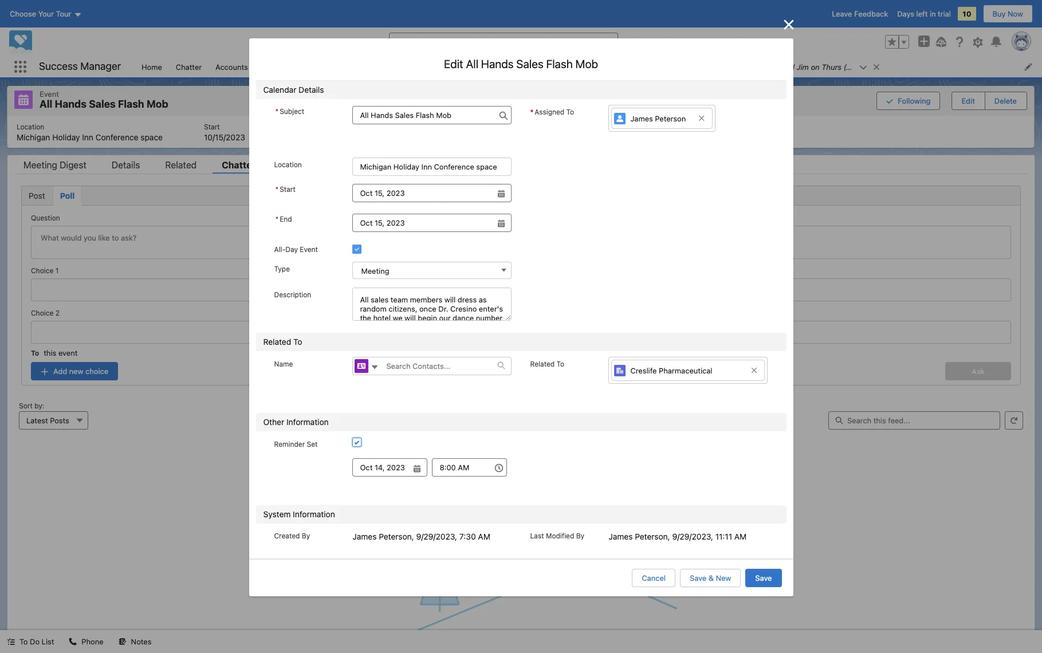 Task type: vqa. For each thing, say whether or not it's contained in the screenshot.
standard for Use
no



Task type: locate. For each thing, give the bounding box(es) containing it.
james peterson , 9/29/2023, 7:30 am
[[353, 532, 490, 542]]

delete
[[995, 96, 1017, 105]]

all left gun
[[466, 57, 478, 70]]

choice for choice 2
[[31, 309, 53, 317]]

* for * start
[[275, 185, 279, 194]]

flash up conference
[[118, 98, 144, 110]]

1 , from the left
[[412, 532, 414, 542]]

details down conference
[[112, 160, 140, 170]]

to left do
[[19, 637, 28, 646]]

* left recently
[[534, 62, 537, 71]]

edit
[[444, 57, 463, 70], [962, 96, 975, 105]]

0 horizontal spatial edit
[[444, 57, 463, 70]]

notes
[[131, 637, 152, 646]]

flash inside the event all hands sales flash mob
[[118, 98, 144, 110]]

related to for edit all hands sales flash mob
[[263, 337, 302, 347]]

1 vertical spatial mob
[[147, 98, 168, 110]]

0 horizontal spatial text default image
[[118, 638, 126, 646]]

created
[[274, 532, 300, 541]]

edit for edit
[[962, 96, 975, 105]]

to left this
[[31, 349, 39, 357]]

1 horizontal spatial start
[[280, 185, 296, 194]]

tab list
[[21, 185, 1021, 205]]

related right details link
[[165, 160, 197, 170]]

* left subject
[[275, 107, 279, 115]]

0 horizontal spatial all
[[40, 98, 52, 110]]

details
[[299, 85, 324, 94], [112, 160, 140, 170]]

choice 2
[[31, 309, 60, 317]]

text default image inside phone button
[[69, 638, 77, 646]]

location for location
[[274, 160, 302, 169]]

search...
[[411, 37, 442, 46]]

location for location michigan holiday inn conference space
[[17, 122, 44, 131]]

1 horizontal spatial edit
[[962, 96, 975, 105]]

save & new button
[[680, 569, 741, 588]]

Choice 2 text field
[[31, 321, 1011, 344]]

1 vertical spatial details
[[112, 160, 140, 170]]

edit inside button
[[962, 96, 975, 105]]

chatter link right the home
[[169, 56, 209, 77]]

0 vertical spatial edit
[[444, 57, 463, 70]]

sales down 'search...' button
[[516, 57, 544, 70]]

details up subject
[[299, 85, 324, 94]]

9/29/2023, left 11:11
[[672, 532, 713, 542]]

1 vertical spatial flash
[[118, 98, 144, 110]]

sales for edit
[[516, 57, 544, 70]]

do
[[30, 637, 40, 646]]

Choice 1 text field
[[31, 278, 1011, 301]]

0 vertical spatial details
[[299, 85, 324, 94]]

edit left delete
[[962, 96, 975, 105]]

description
[[274, 290, 311, 299]]

location inside location michigan holiday inn conference space
[[17, 122, 44, 131]]

0 vertical spatial chatter link
[[169, 56, 209, 77]]

1 horizontal spatial related to
[[530, 360, 564, 368]]

james for james peterson , 9/29/2023, 7:30 am
[[353, 532, 377, 542]]

0 horizontal spatial chatter link
[[169, 56, 209, 77]]

mob for event all hands sales flash mob
[[147, 98, 168, 110]]

save right new
[[755, 574, 772, 583]]

peterson inside james peterson link
[[655, 114, 686, 123]]

buy
[[993, 9, 1006, 18]]

event
[[40, 89, 59, 99], [300, 245, 318, 254]]

chatter right the home
[[176, 62, 202, 71]]

2 save from the left
[[755, 574, 772, 583]]

2 horizontal spatial related
[[530, 360, 555, 368]]

system
[[263, 510, 291, 519]]

0 horizontal spatial am
[[478, 532, 490, 542]]

2 , from the left
[[668, 532, 670, 542]]

contacts image
[[355, 359, 369, 373]]

james inside james peterson link
[[631, 114, 653, 123]]

1 vertical spatial information
[[293, 510, 335, 519]]

0 vertical spatial chatter
[[176, 62, 202, 71]]

peterson for james peterson , 9/29/2023, 11:11 am
[[635, 532, 668, 542]]

to do list button
[[0, 630, 61, 653]]

1 horizontal spatial flash
[[546, 57, 573, 70]]

leave feedback link
[[832, 9, 888, 18]]

related to
[[263, 337, 302, 347], [530, 360, 564, 368]]

information
[[286, 417, 329, 427], [293, 510, 335, 519]]

to down choice 2 "text box"
[[557, 360, 564, 368]]

all up michigan
[[40, 98, 52, 110]]

1 vertical spatial chatter link
[[213, 160, 265, 173]]

text default image left notes
[[118, 638, 126, 646]]

add
[[53, 366, 67, 376]]

event down success
[[40, 89, 59, 99]]

0 vertical spatial event
[[40, 89, 59, 99]]

Name text field
[[380, 357, 498, 375]]

event inside the event all hands sales flash mob
[[40, 89, 59, 99]]

am for 9/29/2023, 11:11 am
[[735, 532, 747, 542]]

1 horizontal spatial event
[[300, 245, 318, 254]]

0 vertical spatial flash
[[546, 57, 573, 70]]

choice
[[31, 266, 53, 275], [31, 309, 53, 317]]

days
[[897, 9, 914, 18]]

mob inside the event all hands sales flash mob
[[147, 98, 168, 110]]

text default image inside to do list button
[[7, 638, 15, 646]]

meeting down michigan
[[23, 160, 57, 170]]

1 choice from the top
[[31, 266, 53, 275]]

1 horizontal spatial related
[[263, 337, 291, 347]]

list containing home
[[135, 56, 1042, 77]]

inverse image
[[782, 18, 796, 31]]

* for *
[[530, 107, 534, 116]]

1 am from the left
[[478, 532, 490, 542]]

modified
[[546, 532, 574, 541]]

0 horizontal spatial hands
[[55, 98, 87, 110]]

success
[[39, 60, 78, 72]]

0 vertical spatial related
[[165, 160, 197, 170]]

hands inside the event all hands sales flash mob
[[55, 98, 87, 110]]

peterson
[[655, 114, 686, 123], [379, 532, 412, 542], [635, 532, 668, 542]]

1 vertical spatial location
[[274, 160, 302, 169]]

days left in trial
[[897, 9, 951, 18]]

1 horizontal spatial location
[[274, 160, 302, 169]]

0 horizontal spatial flash
[[118, 98, 144, 110]]

day
[[286, 245, 298, 254]]

,
[[412, 532, 414, 542], [668, 532, 670, 542]]

1 vertical spatial related to
[[530, 360, 564, 368]]

1 vertical spatial list
[[7, 115, 1034, 148]]

0 horizontal spatial save
[[690, 574, 707, 583]]

0 vertical spatial start
[[204, 122, 220, 131]]

save & new
[[690, 574, 731, 583]]

1 horizontal spatial meeting
[[361, 266, 389, 275]]

list item
[[452, 56, 527, 77]]

to
[[774, 62, 781, 71]]

choice left 1
[[31, 266, 53, 275]]

am for 9/29/2023, 7:30 am
[[478, 532, 490, 542]]

location up michigan
[[17, 122, 44, 131]]

other
[[263, 417, 284, 427]]

viewed
[[572, 62, 597, 71]]

left
[[917, 9, 928, 18]]

reminder
[[274, 440, 305, 449]]

0 horizontal spatial location
[[17, 122, 44, 131]]

1 vertical spatial related
[[263, 337, 291, 347]]

all-
[[274, 245, 286, 254]]

flash left |
[[546, 57, 573, 70]]

1 horizontal spatial 9/29/2023,
[[672, 532, 713, 542]]

related down choice 2 "text box"
[[530, 360, 555, 368]]

0 horizontal spatial by
[[302, 532, 310, 541]]

group
[[885, 35, 909, 49], [877, 91, 1027, 111], [274, 183, 512, 202], [274, 212, 512, 232]]

james for james peterson , 9/29/2023, 11:11 am
[[609, 532, 633, 542]]

digest
[[60, 160, 86, 170]]

2 am from the left
[[735, 532, 747, 542]]

0 horizontal spatial 9/29/2023,
[[416, 532, 457, 542]]

jim
[[797, 62, 809, 71]]

1 horizontal spatial hands
[[481, 57, 514, 70]]

0 horizontal spatial related to
[[263, 337, 302, 347]]

chatter link down 10/15/2023
[[213, 160, 265, 173]]

0 vertical spatial hands
[[481, 57, 514, 70]]

text default image inside notes button
[[118, 638, 126, 646]]

last modified by
[[530, 532, 585, 541]]

meeting for meeting
[[361, 266, 389, 275]]

home
[[142, 62, 162, 71]]

, left 7:30
[[412, 532, 414, 542]]

meeting down the all-day event checkbox
[[361, 266, 389, 275]]

None text field
[[353, 184, 512, 202], [353, 459, 428, 477], [353, 184, 512, 202], [353, 459, 428, 477]]

1 horizontal spatial all
[[466, 57, 478, 70]]

1 9/29/2023, from the left
[[416, 532, 457, 542]]

0 horizontal spatial related
[[165, 160, 197, 170]]

sales inside the event all hands sales flash mob
[[89, 98, 116, 110]]

1 horizontal spatial chatter link
[[213, 160, 265, 173]]

0 horizontal spatial sales
[[89, 98, 116, 110]]

0 horizontal spatial ,
[[412, 532, 414, 542]]

0 horizontal spatial meeting
[[23, 160, 57, 170]]

fun
[[465, 62, 478, 71]]

0 vertical spatial text default image
[[873, 63, 881, 71]]

by:
[[34, 401, 44, 410]]

10
[[963, 9, 972, 18]]

1 horizontal spatial ,
[[668, 532, 670, 542]]

chatter down 10/15/2023
[[222, 160, 256, 170]]

thurs
[[822, 62, 842, 71]]

1 vertical spatial event
[[300, 245, 318, 254]]

information up created by
[[293, 510, 335, 519]]

save for save
[[755, 574, 772, 583]]

james peterson link
[[612, 107, 713, 129]]

sales up location michigan holiday inn conference space
[[89, 98, 116, 110]]

event all hands sales flash mob
[[40, 89, 168, 110]]

to down description
[[293, 337, 302, 347]]

save inside button
[[755, 574, 772, 583]]

Description text field
[[353, 287, 512, 321]]

* left assigned
[[530, 107, 534, 116]]

end
[[280, 215, 292, 223]]

edit for edit all hands sales flash mob
[[444, 57, 463, 70]]

9/29/2023, left 7:30
[[416, 532, 457, 542]]

0 vertical spatial related to
[[263, 337, 302, 347]]

2 vertical spatial related
[[530, 360, 555, 368]]

mob left |
[[576, 57, 598, 70]]

text default image left do
[[7, 638, 15, 646]]

choice left 2
[[31, 309, 53, 317]]

1 vertical spatial edit
[[962, 96, 975, 105]]

by right created
[[302, 532, 310, 541]]

, up cancel button
[[668, 532, 670, 542]]

2 choice from the top
[[31, 309, 53, 317]]

text default image down 'search...' button
[[514, 63, 522, 71]]

0 vertical spatial list
[[135, 56, 1042, 77]]

text default image
[[514, 63, 522, 71], [371, 363, 379, 371], [7, 638, 15, 646], [69, 638, 77, 646]]

try to call jim on thurs (sample) list item
[[748, 56, 886, 77]]

1 vertical spatial choice
[[31, 309, 53, 317]]

0 vertical spatial all
[[466, 57, 478, 70]]

edit left fun in the top of the page
[[444, 57, 463, 70]]

2
[[55, 309, 60, 317]]

list for leave feedback link
[[135, 56, 1042, 77]]

holiday
[[52, 132, 80, 142]]

0 horizontal spatial event
[[40, 89, 59, 99]]

* left fun in the top of the page
[[459, 62, 462, 71]]

1 horizontal spatial save
[[755, 574, 772, 583]]

0 vertical spatial choice
[[31, 266, 53, 275]]

status
[[14, 632, 1028, 653]]

list containing michigan holiday inn conference space
[[7, 115, 1034, 148]]

try
[[761, 62, 772, 71]]

start up end
[[280, 185, 296, 194]]

1 vertical spatial meeting
[[361, 266, 389, 275]]

text default image down choice 2 "text box"
[[498, 362, 506, 370]]

save inside 'button'
[[690, 574, 707, 583]]

* up * end
[[275, 185, 279, 194]]

event right day
[[300, 245, 318, 254]]

1 horizontal spatial sales
[[516, 57, 544, 70]]

1 vertical spatial chatter
[[222, 160, 256, 170]]

am right 7:30
[[478, 532, 490, 542]]

save left &
[[690, 574, 707, 583]]

list
[[135, 56, 1042, 77], [7, 115, 1034, 148]]

information up set
[[286, 417, 329, 427]]

flash for event all hands sales flash mob
[[118, 98, 144, 110]]

* left end
[[275, 215, 279, 223]]

mob up space
[[147, 98, 168, 110]]

pharmaceutical
[[659, 366, 713, 375]]

location up * start
[[274, 160, 302, 169]]

related to up name
[[263, 337, 302, 347]]

0 horizontal spatial start
[[204, 122, 220, 131]]

by right 'modified'
[[576, 532, 585, 541]]

1 horizontal spatial mob
[[576, 57, 598, 70]]

all inside the event all hands sales flash mob
[[40, 98, 52, 110]]

0 vertical spatial meeting
[[23, 160, 57, 170]]

0 horizontal spatial chatter
[[176, 62, 202, 71]]

0 vertical spatial information
[[286, 417, 329, 427]]

None text field
[[353, 106, 512, 124], [353, 214, 512, 232], [432, 459, 507, 477], [353, 106, 512, 124], [353, 214, 512, 232], [432, 459, 507, 477]]

related up name
[[263, 337, 291, 347]]

all for event
[[40, 98, 52, 110]]

1 horizontal spatial by
[[576, 532, 585, 541]]

1 vertical spatial text default image
[[498, 362, 506, 370]]

0 vertical spatial mob
[[576, 57, 598, 70]]

0 horizontal spatial mob
[[147, 98, 168, 110]]

10/15/2023
[[204, 132, 245, 142]]

related to for related to
[[530, 360, 564, 368]]

0 horizontal spatial details
[[112, 160, 140, 170]]

space
[[141, 132, 163, 142]]

start
[[204, 122, 220, 131], [280, 185, 296, 194]]

conference
[[96, 132, 138, 142]]

chatter link
[[169, 56, 209, 77], [213, 160, 265, 173]]

2 9/29/2023, from the left
[[672, 532, 713, 542]]

1 vertical spatial sales
[[89, 98, 116, 110]]

1 horizontal spatial am
[[735, 532, 747, 542]]

text default image
[[873, 63, 881, 71], [498, 362, 506, 370], [118, 638, 126, 646]]

cancel
[[642, 574, 666, 583]]

edit button
[[953, 92, 984, 109]]

1 save from the left
[[690, 574, 707, 583]]

mob
[[576, 57, 598, 70], [147, 98, 168, 110]]

to right assigned
[[566, 107, 574, 116]]

0 vertical spatial location
[[17, 122, 44, 131]]

9/29/2023, for 9/29/2023, 7:30 am
[[416, 532, 457, 542]]

location
[[17, 122, 44, 131], [274, 160, 302, 169]]

phone
[[82, 637, 103, 646]]

related to down choice 2 "text box"
[[530, 360, 564, 368]]

hands up holiday
[[55, 98, 87, 110]]

text default image right contacts 'image'
[[371, 363, 379, 371]]

text default image left phone
[[69, 638, 77, 646]]

start up 10/15/2023
[[204, 122, 220, 131]]

0 vertical spatial sales
[[516, 57, 544, 70]]

information for system information
[[293, 510, 335, 519]]

hands down 'search...' button
[[481, 57, 514, 70]]

2 horizontal spatial text default image
[[873, 63, 881, 71]]

choice for choice 1
[[31, 266, 53, 275]]

1 vertical spatial hands
[[55, 98, 87, 110]]

9/29/2023,
[[416, 532, 457, 542], [672, 532, 713, 542]]

james
[[631, 114, 653, 123], [353, 532, 377, 542], [609, 532, 633, 542]]

11:11
[[716, 532, 732, 542]]

creslife pharmaceutical
[[631, 366, 713, 375]]

meeting inside popup button
[[361, 266, 389, 275]]

am right 11:11
[[735, 532, 747, 542]]

all
[[466, 57, 478, 70], [40, 98, 52, 110]]

in
[[930, 9, 936, 18]]

2 vertical spatial text default image
[[118, 638, 126, 646]]

notes button
[[112, 630, 158, 653]]

text default image right thurs
[[873, 63, 881, 71]]

1 vertical spatial all
[[40, 98, 52, 110]]

chatter
[[176, 62, 202, 71], [222, 160, 256, 170]]



Task type: describe. For each thing, give the bounding box(es) containing it.
* for * end
[[275, 215, 279, 223]]

&
[[709, 574, 714, 583]]

phone button
[[62, 630, 110, 653]]

buy now
[[993, 9, 1023, 18]]

type
[[274, 265, 290, 273]]

new
[[69, 366, 83, 376]]

mob for edit all hands sales flash mob
[[576, 57, 598, 70]]

poll link
[[53, 186, 82, 205]]

gun
[[480, 62, 494, 71]]

9/29/2023, for 9/29/2023, 11:11 am
[[672, 532, 713, 542]]

hands for edit
[[481, 57, 514, 70]]

list item containing *
[[452, 56, 527, 77]]

to inside to do list button
[[19, 637, 28, 646]]

recently
[[540, 62, 570, 71]]

this
[[44, 348, 56, 357]]

* for * fun gun
[[459, 62, 462, 71]]

1
[[55, 266, 59, 275]]

* for * subject
[[275, 107, 279, 115]]

james for james peterson
[[631, 114, 653, 123]]

reminder set
[[274, 440, 318, 449]]

choice
[[85, 366, 108, 376]]

meeting for meeting digest
[[23, 160, 57, 170]]

leave
[[832, 9, 852, 18]]

following
[[898, 96, 931, 105]]

flash for edit all hands sales flash mob
[[546, 57, 573, 70]]

other information
[[263, 417, 329, 427]]

1 horizontal spatial chatter
[[222, 160, 256, 170]]

system information
[[263, 510, 335, 519]]

meeting digest link
[[14, 160, 96, 173]]

try to call jim on thurs (sample)
[[761, 62, 875, 71]]

1 by from the left
[[302, 532, 310, 541]]

inn
[[82, 132, 93, 142]]

subject
[[280, 107, 304, 115]]

list for home link
[[7, 115, 1034, 148]]

start inside start 10/15/2023
[[204, 122, 220, 131]]

* start
[[275, 185, 296, 194]]

(sample)
[[844, 62, 875, 71]]

delete button
[[985, 92, 1026, 109]]

location michigan holiday inn conference space
[[17, 122, 163, 142]]

meeting button
[[353, 262, 512, 279]]

|
[[599, 62, 602, 71]]

hands for event
[[55, 98, 87, 110]]

created by
[[274, 532, 310, 541]]

details link
[[102, 160, 149, 173]]

ask button
[[945, 362, 1011, 380]]

7:30
[[459, 532, 476, 542]]

, for 9/29/2023, 7:30 am
[[412, 532, 414, 542]]

peterson for james peterson
[[655, 114, 686, 123]]

to inside to this event
[[31, 349, 39, 357]]

edit all hands sales flash mob
[[444, 57, 598, 70]]

following button
[[877, 92, 941, 110]]

start 10/15/2023
[[204, 122, 245, 142]]

call
[[783, 62, 795, 71]]

accounts link
[[209, 56, 255, 77]]

poll
[[60, 191, 75, 200]]

related link
[[156, 160, 206, 173]]

1 horizontal spatial text default image
[[498, 362, 506, 370]]

related for related to
[[530, 360, 555, 368]]

creslife pharmaceutical link
[[612, 360, 765, 381]]

set
[[307, 440, 318, 449]]

sales for event
[[89, 98, 116, 110]]

add new choice
[[53, 366, 108, 376]]

assigned to
[[535, 107, 574, 116]]

details inside details link
[[112, 160, 140, 170]]

Location text field
[[353, 157, 512, 176]]

tab list containing post
[[21, 185, 1021, 205]]

Search this feed... search field
[[829, 411, 1000, 429]]

* subject
[[275, 107, 304, 115]]

james peterson , 9/29/2023, 11:11 am
[[609, 532, 747, 542]]

* recently viewed | quotes
[[534, 62, 629, 71]]

peterson for james peterson , 9/29/2023, 7:30 am
[[379, 532, 412, 542]]

to do list
[[19, 637, 54, 646]]

trial
[[938, 9, 951, 18]]

manager
[[80, 60, 121, 72]]

Question text field
[[31, 225, 1011, 259]]

success manager
[[39, 60, 121, 72]]

all for edit
[[466, 57, 478, 70]]

calendar
[[263, 85, 296, 94]]

assigned
[[535, 107, 565, 116]]

add new choice button
[[31, 362, 118, 380]]

event
[[58, 348, 78, 357]]

choice 1
[[31, 266, 59, 275]]

1 horizontal spatial details
[[299, 85, 324, 94]]

cancel button
[[632, 569, 676, 588]]

post link
[[22, 186, 53, 205]]

sort by:
[[19, 401, 44, 410]]

accounts
[[216, 62, 248, 71]]

search... button
[[389, 33, 618, 51]]

information for other information
[[286, 417, 329, 427]]

now
[[1008, 9, 1023, 18]]

, for 9/29/2023, 11:11 am
[[668, 532, 670, 542]]

feedback
[[854, 9, 888, 18]]

save for save & new
[[690, 574, 707, 583]]

to this event
[[31, 348, 78, 357]]

1 vertical spatial start
[[280, 185, 296, 194]]

new
[[716, 574, 731, 583]]

post
[[29, 191, 45, 200]]

meeting digest
[[23, 160, 86, 170]]

* fun gun
[[459, 62, 494, 71]]

last
[[530, 532, 544, 541]]

All-Day Event checkbox
[[353, 245, 362, 254]]

* end
[[275, 215, 292, 223]]

text default image inside try to call jim on thurs (sample) "list item"
[[873, 63, 881, 71]]

related for edit all hands sales flash mob
[[263, 337, 291, 347]]

ask
[[972, 366, 985, 376]]

name
[[274, 360, 293, 368]]

2 by from the left
[[576, 532, 585, 541]]

sort
[[19, 401, 33, 410]]

michigan
[[17, 132, 50, 142]]

* for * recently viewed | quotes
[[534, 62, 537, 71]]

group containing following
[[877, 91, 1027, 111]]



